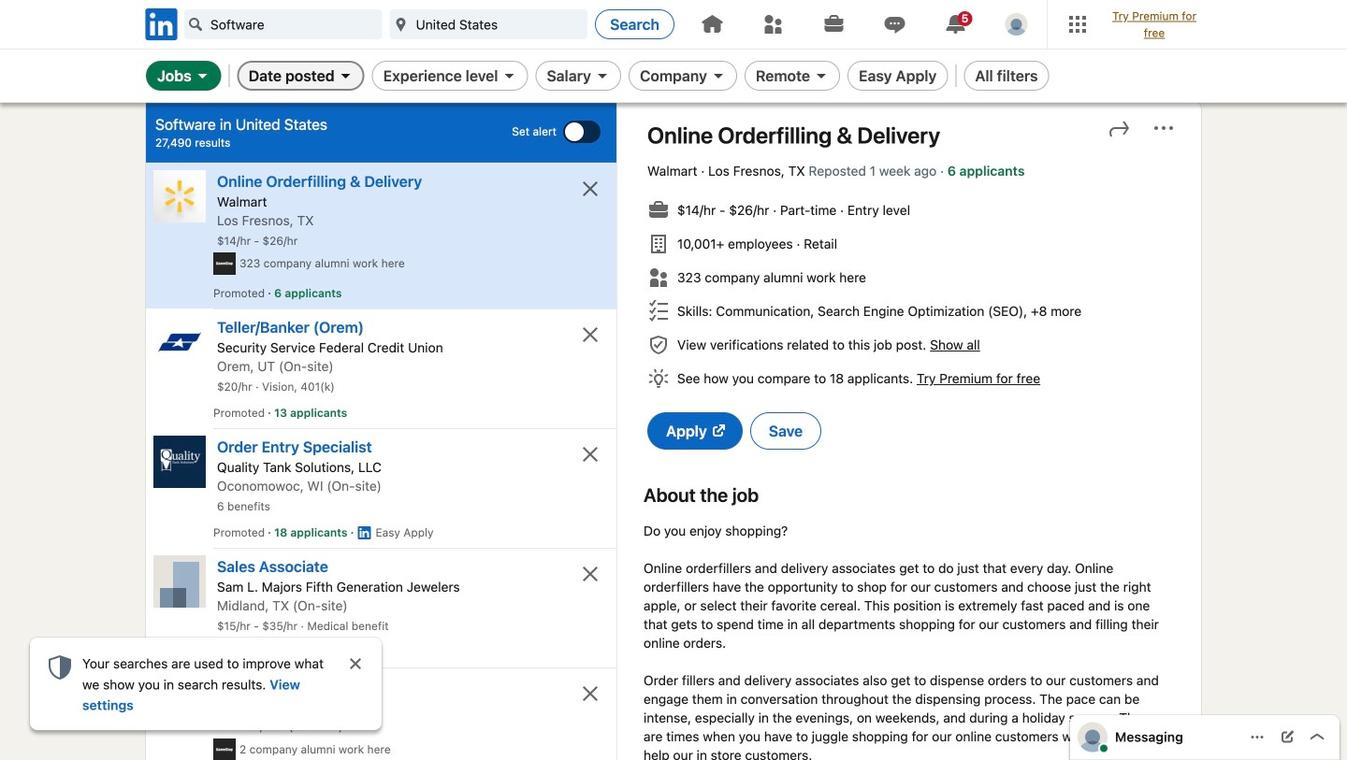Task type: describe. For each thing, give the bounding box(es) containing it.
dismiss job image for emory healthcare logo
[[579, 683, 602, 705]]

dismiss "your searches are used to improve what we show you in search results." notification 1 of 1. image
[[348, 657, 363, 672]]

emory healthcare logo image
[[153, 676, 206, 728]]

2 dismiss job image from the top
[[579, 563, 602, 586]]

0 horizontal spatial rachel moore image
[[1005, 13, 1028, 36]]

remote filter. clicking this button displays all remote filter options. image
[[814, 68, 829, 83]]

Easy Apply filter. button
[[848, 61, 948, 91]]



Task type: vqa. For each thing, say whether or not it's contained in the screenshot.
LinkedIn image
yes



Task type: locate. For each thing, give the bounding box(es) containing it.
3 dismiss job image from the top
[[579, 683, 602, 705]]

region
[[30, 638, 382, 731]]

1 dismiss job image from the top
[[579, 443, 602, 466]]

rachel moore image
[[1005, 13, 1028, 36], [1078, 723, 1108, 753]]

quality tank solutions, llc logo image
[[153, 436, 206, 488]]

share image
[[1108, 117, 1130, 139]]

1 vertical spatial dismiss job image
[[579, 324, 602, 346]]

date posted filter. clicking this button displays all date posted filter options. image
[[338, 68, 353, 83]]

dismiss job image
[[579, 443, 602, 466], [579, 563, 602, 586], [579, 683, 602, 705]]

custom image
[[188, 17, 203, 32]]

salary filter. clicking this button displays all salary filter options. image
[[595, 68, 610, 83]]

dismiss job image
[[579, 178, 602, 200], [579, 324, 602, 346]]

Search by title, skill, or company text field
[[184, 9, 382, 39]]

experience level filter. clicking this button displays all experience level filter options. image
[[502, 68, 517, 83]]

0 vertical spatial dismiss job image
[[579, 443, 602, 466]]

company filter. clicking this button displays all company filter options. image
[[711, 68, 726, 83]]

1 dismiss job image from the top
[[579, 178, 602, 200]]

0 vertical spatial rachel moore image
[[1005, 13, 1028, 36]]

City, state, or zip code text field
[[390, 9, 588, 39]]

filter by: jobs image
[[195, 68, 210, 83]]

walmart logo image
[[153, 170, 206, 223]]

linkedin image
[[142, 5, 181, 44], [142, 5, 181, 44]]

1 vertical spatial dismiss job image
[[579, 563, 602, 586]]

1 horizontal spatial rachel moore image
[[1078, 723, 1108, 753]]

2 vertical spatial dismiss job image
[[579, 683, 602, 705]]

security service federal credit union logo image
[[153, 316, 206, 369]]

2 dismiss job image from the top
[[579, 324, 602, 346]]

0 vertical spatial dismiss job image
[[579, 178, 602, 200]]

1 vertical spatial rachel moore image
[[1078, 723, 1108, 753]]

dismiss job image for quality tank solutions, llc logo in the bottom left of the page
[[579, 443, 602, 466]]



